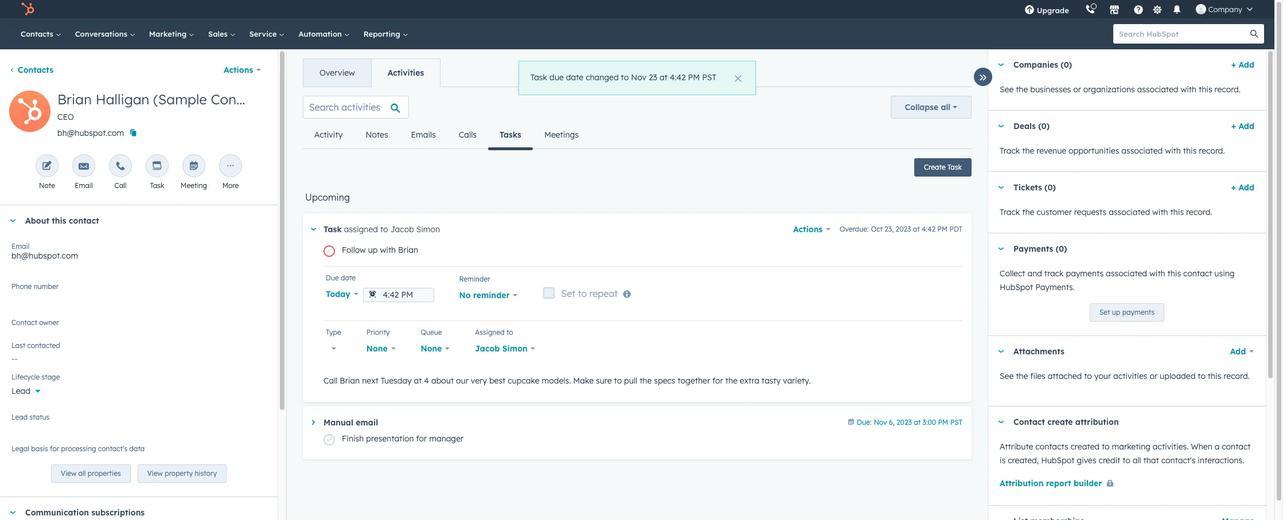 Task type: locate. For each thing, give the bounding box(es) containing it.
associated down payments (0) dropdown button
[[1106, 269, 1148, 279]]

2 lead from the top
[[11, 413, 28, 422]]

hubspot image
[[21, 2, 34, 16]]

task left due
[[531, 72, 548, 83]]

pst
[[702, 72, 717, 83], [951, 418, 963, 427]]

2 vertical spatial for
[[50, 445, 59, 453]]

0 vertical spatial bh@hubspot.com
[[57, 128, 124, 138]]

navigation containing activity
[[303, 121, 590, 150]]

(0) for companies (0)
[[1061, 60, 1073, 70]]

follow up with brian
[[342, 245, 418, 255]]

task left assigned
[[324, 224, 342, 235]]

1 vertical spatial contacts
[[18, 65, 53, 75]]

caret image inside payments (0) dropdown button
[[998, 248, 1005, 250]]

communication subscriptions
[[25, 508, 145, 518]]

contact inside collect and track payments associated with this contact using hubspot payments.
[[1184, 269, 1213, 279]]

simon inside popup button
[[503, 344, 528, 354]]

for inside manual email element
[[416, 434, 427, 444]]

at for due: nov 6, 2023 at 3:00 pm pst
[[914, 418, 921, 427]]

+ add button
[[1232, 58, 1255, 72], [1232, 119, 1255, 133], [1232, 181, 1255, 195]]

1 vertical spatial nov
[[874, 418, 887, 427]]

1 vertical spatial date
[[341, 274, 356, 282]]

call for call brian next tuesday at 4 about our very best cupcake models. make sure to pull the specs together for the extra tasty variety.
[[324, 376, 338, 386]]

1 vertical spatial no
[[11, 323, 23, 333]]

0 vertical spatial pst
[[702, 72, 717, 83]]

contact's down "activities."
[[1162, 456, 1196, 466]]

up right follow
[[368, 245, 378, 255]]

track down deals
[[1000, 146, 1020, 156]]

close image
[[735, 75, 742, 82]]

contacts
[[21, 29, 56, 38], [18, 65, 53, 75]]

for right together
[[713, 376, 723, 386]]

task options element
[[324, 266, 963, 374]]

bh@hubspot.com down 'ceo'
[[57, 128, 124, 138]]

email
[[75, 181, 93, 190], [11, 242, 29, 251]]

1 none button from the left
[[367, 341, 396, 357]]

1 vertical spatial track
[[1000, 207, 1020, 217]]

note image
[[42, 161, 52, 172]]

tickets (0)
[[1014, 182, 1056, 193]]

search button
[[1245, 24, 1265, 44]]

0 horizontal spatial for
[[50, 445, 59, 453]]

caret image inside communication subscriptions dropdown button
[[9, 512, 16, 515]]

no
[[459, 290, 471, 301], [11, 323, 23, 333]]

brian
[[57, 91, 92, 108], [398, 245, 418, 255], [340, 376, 360, 386]]

email bh@hubspot.com
[[11, 242, 78, 261]]

bh@hubspot.com up number on the bottom left of the page
[[11, 251, 78, 261]]

1 vertical spatial see
[[1000, 371, 1014, 382]]

brian halligan (sample contact) ceo
[[57, 91, 267, 122]]

tuesday
[[381, 376, 412, 386]]

1 vertical spatial set
[[1100, 308, 1111, 317]]

4:42
[[670, 72, 686, 83], [922, 225, 936, 234]]

1 horizontal spatial view
[[147, 470, 163, 478]]

at
[[660, 72, 668, 83], [913, 225, 920, 234], [414, 376, 422, 386], [914, 418, 921, 427]]

call left next
[[324, 376, 338, 386]]

set down collect and track payments associated with this contact using hubspot payments.
[[1100, 308, 1111, 317]]

1 horizontal spatial or
[[1150, 371, 1158, 382]]

hubspot inside attribute contacts created to marketing activities. when a contact is created, hubspot gives credit to all that contact's interactions.
[[1042, 456, 1075, 466]]

task inside alert
[[531, 72, 548, 83]]

0 vertical spatial contacts
[[21, 29, 56, 38]]

(0) up the businesses
[[1061, 60, 1073, 70]]

+ add button for track the revenue opportunities associated with this record.
[[1232, 119, 1255, 133]]

(0) inside dropdown button
[[1045, 182, 1056, 193]]

2 view from the left
[[147, 470, 163, 478]]

0 horizontal spatial call
[[114, 181, 127, 190]]

due
[[550, 72, 564, 83]]

0 vertical spatial lead
[[11, 386, 30, 397]]

contacts link
[[14, 18, 68, 49], [9, 65, 53, 75]]

caret image left the companies
[[998, 63, 1005, 66]]

payments (0)
[[1014, 244, 1068, 254]]

none for priority
[[367, 344, 388, 354]]

view property history
[[147, 470, 217, 478]]

create task
[[924, 163, 962, 172]]

none down queue
[[421, 344, 442, 354]]

1 vertical spatial payments
[[1123, 308, 1155, 317]]

overview
[[320, 68, 355, 78]]

jacob simon image
[[1196, 4, 1207, 14]]

view all properties
[[61, 470, 121, 478]]

hubspot down contacts
[[1042, 456, 1075, 466]]

2 vertical spatial + add
[[1232, 182, 1255, 193]]

view inside 'link'
[[61, 470, 76, 478]]

actions up contact)
[[224, 65, 253, 75]]

1 horizontal spatial none button
[[421, 341, 450, 357]]

edit button
[[9, 91, 50, 136]]

help image
[[1134, 5, 1144, 15]]

contact up the last
[[11, 318, 37, 327]]

1 horizontal spatial jacob
[[475, 344, 500, 354]]

up inside set up payments link
[[1113, 308, 1121, 317]]

23
[[649, 72, 658, 83]]

0 vertical spatial navigation
[[303, 59, 441, 87]]

contacts up the edit popup button
[[18, 65, 53, 75]]

create
[[1048, 417, 1073, 428]]

1 vertical spatial hubspot
[[1042, 456, 1075, 466]]

3 + add from the top
[[1232, 182, 1255, 193]]

caret image for companies (0)
[[998, 63, 1005, 66]]

lead inside popup button
[[11, 386, 30, 397]]

task image
[[152, 161, 162, 172]]

up inside follow up with brian button
[[368, 245, 378, 255]]

1 vertical spatial all
[[1133, 456, 1142, 466]]

reporting
[[364, 29, 403, 38]]

1 vertical spatial +
[[1232, 121, 1237, 131]]

1 vertical spatial lead
[[11, 413, 28, 422]]

caret image inside deals (0) dropdown button
[[998, 125, 1005, 128]]

caret image for communication subscriptions
[[9, 512, 16, 515]]

0 vertical spatial actions button
[[216, 59, 269, 81]]

lead left the status
[[11, 413, 28, 422]]

date
[[566, 72, 584, 83], [341, 274, 356, 282]]

2 none from the left
[[421, 344, 442, 354]]

the
[[1016, 84, 1028, 95], [1023, 146, 1035, 156], [1023, 207, 1035, 217], [1016, 371, 1028, 382], [640, 376, 652, 386], [726, 376, 738, 386]]

hubspot inside collect and track payments associated with this contact using hubspot payments.
[[1000, 282, 1034, 293]]

task for task due date changed to nov 23 at 4:42 pm pst
[[531, 72, 548, 83]]

1 horizontal spatial email
[[75, 181, 93, 190]]

your
[[1095, 371, 1112, 382]]

overdue:
[[840, 225, 869, 234]]

activities
[[388, 68, 424, 78]]

task due date changed to nov 23 at 4:42 pm pst alert
[[519, 61, 756, 95]]

task for task
[[150, 181, 164, 190]]

no up the last
[[11, 323, 23, 333]]

together
[[678, 376, 710, 386]]

1 + add from the top
[[1232, 60, 1255, 70]]

contact's inside attribute contacts created to marketing activities. when a contact is created, hubspot gives credit to all that contact's interactions.
[[1162, 456, 1196, 466]]

finish
[[342, 434, 364, 444]]

the left files
[[1016, 371, 1028, 382]]

(0) right deals
[[1039, 121, 1050, 131]]

contacts link up the edit popup button
[[9, 65, 53, 75]]

none down priority
[[367, 344, 388, 354]]

calls
[[459, 130, 477, 140]]

2023 for 23,
[[896, 225, 911, 234]]

1 horizontal spatial actions
[[794, 224, 823, 235]]

number
[[34, 282, 59, 291]]

at left 4
[[414, 376, 422, 386]]

follow up with brian button
[[342, 243, 954, 257]]

2023 right 6, in the right bottom of the page
[[897, 418, 912, 427]]

1 vertical spatial for
[[416, 434, 427, 444]]

set inside the task options element
[[561, 288, 576, 299]]

2023 right 23,
[[896, 225, 911, 234]]

contact
[[69, 216, 99, 226], [1184, 269, 1213, 279], [1222, 442, 1251, 452]]

attribution report builder
[[1000, 479, 1103, 489]]

see
[[1000, 84, 1014, 95], [1000, 371, 1014, 382]]

email inside the email bh@hubspot.com
[[11, 242, 29, 251]]

track the customer requests associated with this record.
[[1000, 207, 1213, 217]]

0 horizontal spatial none
[[367, 344, 388, 354]]

notifications image
[[1172, 5, 1183, 15]]

lead down lifecycle
[[11, 386, 30, 397]]

simon up follow up with brian on the top of page
[[416, 224, 440, 235]]

navigation
[[303, 59, 441, 87], [303, 121, 590, 150]]

simon down assigned to
[[503, 344, 528, 354]]

contacts down the hubspot link
[[21, 29, 56, 38]]

next
[[362, 376, 379, 386]]

jacob inside popup button
[[475, 344, 500, 354]]

jacob up follow up with brian on the top of page
[[390, 224, 414, 235]]

sales link
[[201, 18, 243, 49]]

2 see from the top
[[1000, 371, 1014, 382]]

at inside alert
[[660, 72, 668, 83]]

1 horizontal spatial call
[[324, 376, 338, 386]]

created,
[[1008, 456, 1039, 466]]

actions button left overdue:
[[794, 222, 831, 238]]

date inside alert
[[566, 72, 584, 83]]

menu item
[[1078, 0, 1080, 18]]

pst left close icon
[[702, 72, 717, 83]]

at left 3:00
[[914, 418, 921, 427]]

actions button up contact)
[[216, 59, 269, 81]]

0 horizontal spatial payments
[[1066, 269, 1104, 279]]

4:42 left pdt
[[922, 225, 936, 234]]

caret image inside manual email element
[[312, 420, 315, 425]]

data
[[129, 445, 145, 453]]

1 vertical spatial up
[[1113, 308, 1121, 317]]

0 vertical spatial see
[[1000, 84, 1014, 95]]

pm inside manual email element
[[939, 418, 949, 427]]

0 horizontal spatial no
[[11, 323, 23, 333]]

meetings button
[[533, 121, 590, 149]]

with for track the customer requests associated with this record.
[[1153, 207, 1169, 217]]

all inside 'link'
[[78, 470, 86, 478]]

see left files
[[1000, 371, 1014, 382]]

track down "tickets"
[[1000, 207, 1020, 217]]

1 vertical spatial pm
[[938, 225, 948, 234]]

associated right organizations
[[1138, 84, 1179, 95]]

attribute contacts created to marketing activities. when a contact is created, hubspot gives credit to all that contact's interactions.
[[1000, 442, 1251, 466]]

0 vertical spatial for
[[713, 376, 723, 386]]

4:42 right '23'
[[670, 72, 686, 83]]

pm
[[688, 72, 700, 83], [938, 225, 948, 234], [939, 418, 949, 427]]

notes
[[366, 130, 388, 140]]

caret image
[[998, 63, 1005, 66], [998, 125, 1005, 128], [998, 186, 1005, 189], [9, 219, 16, 222], [311, 228, 316, 231], [998, 248, 1005, 250], [998, 350, 1005, 353], [312, 420, 315, 425], [9, 512, 16, 515]]

1 horizontal spatial date
[[566, 72, 584, 83]]

associated for opportunities
[[1122, 146, 1163, 156]]

0 vertical spatial nov
[[631, 72, 647, 83]]

none button down priority
[[367, 341, 396, 357]]

nov left '23'
[[631, 72, 647, 83]]

actions left overdue:
[[794, 224, 823, 235]]

0 horizontal spatial set
[[561, 288, 576, 299]]

0 vertical spatial pm
[[688, 72, 700, 83]]

0 horizontal spatial brian
[[57, 91, 92, 108]]

0 vertical spatial hubspot
[[1000, 282, 1034, 293]]

nov inside alert
[[631, 72, 647, 83]]

nov left 6, in the right bottom of the page
[[874, 418, 887, 427]]

0 vertical spatial set
[[561, 288, 576, 299]]

1 + from the top
[[1232, 60, 1237, 70]]

make
[[573, 376, 594, 386]]

call down call icon
[[114, 181, 127, 190]]

pm right '23'
[[688, 72, 700, 83]]

0 horizontal spatial up
[[368, 245, 378, 255]]

1 vertical spatial actions
[[794, 224, 823, 235]]

to left pull
[[614, 376, 622, 386]]

0 vertical spatial 2023
[[896, 225, 911, 234]]

3 + from the top
[[1232, 182, 1237, 193]]

for left manager
[[416, 434, 427, 444]]

task
[[531, 72, 548, 83], [948, 163, 962, 172], [150, 181, 164, 190], [324, 224, 342, 235]]

revenue
[[1037, 146, 1067, 156]]

with inside collect and track payments associated with this contact using hubspot payments.
[[1150, 269, 1166, 279]]

set for set up payments
[[1100, 308, 1111, 317]]

up down collect and track payments associated with this contact using hubspot payments.
[[1113, 308, 1121, 317]]

navigation containing overview
[[303, 59, 441, 87]]

with for collect and track payments associated with this contact using hubspot payments.
[[1150, 269, 1166, 279]]

2 + add from the top
[[1232, 121, 1255, 131]]

none button for queue
[[421, 341, 450, 357]]

see down the companies
[[1000, 84, 1014, 95]]

activities
[[1114, 371, 1148, 382]]

1 vertical spatial contact's
[[1162, 456, 1196, 466]]

at right 23,
[[913, 225, 920, 234]]

for right 'basis'
[[50, 445, 59, 453]]

1 horizontal spatial contact
[[1184, 269, 1213, 279]]

contact inside attribute contacts created to marketing activities. when a contact is created, hubspot gives credit to all that contact's interactions.
[[1222, 442, 1251, 452]]

today
[[326, 289, 351, 300]]

call inside button
[[324, 376, 338, 386]]

payments down collect and track payments associated with this contact using hubspot payments.
[[1123, 308, 1155, 317]]

1 vertical spatial + add
[[1232, 121, 1255, 131]]

1 horizontal spatial 4:42
[[922, 225, 936, 234]]

contact inside contact create attribution dropdown button
[[1014, 417, 1045, 428]]

assigned to
[[475, 328, 513, 337]]

payments (0) button
[[989, 234, 1250, 265]]

menu
[[1017, 0, 1261, 18]]

0 vertical spatial 4:42
[[670, 72, 686, 83]]

2023 for 6,
[[897, 418, 912, 427]]

pm left pdt
[[938, 225, 948, 234]]

feed
[[294, 87, 981, 473]]

at inside button
[[414, 376, 422, 386]]

(0) up track
[[1056, 244, 1068, 254]]

no inside contact owner no owner
[[11, 323, 23, 333]]

due: nov 6, 2023 at 3:00 pm pst
[[857, 418, 963, 427]]

associated inside collect and track payments associated with this contact using hubspot payments.
[[1106, 269, 1148, 279]]

2 + add button from the top
[[1232, 119, 1255, 133]]

1 horizontal spatial contact's
[[1162, 456, 1196, 466]]

0 vertical spatial + add button
[[1232, 58, 1255, 72]]

brian left next
[[340, 376, 360, 386]]

4:42 inside alert
[[670, 72, 686, 83]]

0 vertical spatial up
[[368, 245, 378, 255]]

sales
[[208, 29, 230, 38]]

email for email bh@hubspot.com
[[11, 242, 29, 251]]

1 horizontal spatial all
[[941, 102, 951, 112]]

0 horizontal spatial jacob
[[390, 224, 414, 235]]

caret image left communication
[[9, 512, 16, 515]]

report
[[1047, 479, 1072, 489]]

nov inside manual email element
[[874, 418, 887, 427]]

3:00
[[923, 418, 937, 427]]

no down reminder
[[459, 290, 471, 301]]

1 track from the top
[[1000, 146, 1020, 156]]

the down the companies
[[1016, 84, 1028, 95]]

2 track from the top
[[1000, 207, 1020, 217]]

(0)
[[1061, 60, 1073, 70], [1039, 121, 1050, 131], [1045, 182, 1056, 193], [1056, 244, 1068, 254]]

4:42 inside feed
[[922, 225, 936, 234]]

1 none from the left
[[367, 344, 388, 354]]

associated for requests
[[1109, 207, 1151, 217]]

0 horizontal spatial date
[[341, 274, 356, 282]]

with for track the revenue opportunities associated with this record.
[[1166, 146, 1181, 156]]

contact right a
[[1222, 442, 1251, 452]]

all for collapse all
[[941, 102, 951, 112]]

deals (0)
[[1014, 121, 1050, 131]]

record.
[[1215, 84, 1241, 95], [1200, 146, 1226, 156], [1187, 207, 1213, 217], [1224, 371, 1250, 382]]

1 vertical spatial email
[[11, 242, 29, 251]]

task due date changed to nov 23 at 4:42 pm pst
[[531, 72, 717, 83]]

0 horizontal spatial all
[[78, 470, 86, 478]]

pm inside alert
[[688, 72, 700, 83]]

0 horizontal spatial or
[[1074, 84, 1082, 95]]

1 horizontal spatial payments
[[1123, 308, 1155, 317]]

0 horizontal spatial actions
[[224, 65, 253, 75]]

contacts link down the hubspot link
[[14, 18, 68, 49]]

to right the changed
[[621, 72, 629, 83]]

2023 inside manual email element
[[897, 418, 912, 427]]

0 vertical spatial call
[[114, 181, 127, 190]]

at right '23'
[[660, 72, 668, 83]]

task down task image
[[150, 181, 164, 190]]

caret image for deals (0)
[[998, 125, 1005, 128]]

1 horizontal spatial pst
[[951, 418, 963, 427]]

0 horizontal spatial view
[[61, 470, 76, 478]]

0 vertical spatial + add
[[1232, 60, 1255, 70]]

for inside 'call brian next tuesday at 4 about our very best cupcake models. make sure to pull the specs together for the extra tasty variety.' button
[[713, 376, 723, 386]]

1 lead from the top
[[11, 386, 30, 397]]

caret image left "tickets"
[[998, 186, 1005, 189]]

caret image left attachments
[[998, 350, 1005, 353]]

deals
[[1014, 121, 1036, 131]]

task right create
[[948, 163, 962, 172]]

caret image for attachments
[[998, 350, 1005, 353]]

all left properties
[[78, 470, 86, 478]]

sure
[[596, 376, 612, 386]]

(0) for tickets (0)
[[1045, 182, 1056, 193]]

1 horizontal spatial for
[[416, 434, 427, 444]]

HH:MM text field
[[363, 288, 434, 302]]

0 horizontal spatial email
[[11, 242, 29, 251]]

brian up 'ceo'
[[57, 91, 92, 108]]

0 horizontal spatial none button
[[367, 341, 396, 357]]

+ add for see the businesses or organizations associated with this record.
[[1232, 60, 1255, 70]]

1 horizontal spatial none
[[421, 344, 442, 354]]

2 vertical spatial + add button
[[1232, 181, 1255, 195]]

caret image for tickets (0)
[[998, 186, 1005, 189]]

0 horizontal spatial 4:42
[[670, 72, 686, 83]]

associated down deals (0) dropdown button
[[1122, 146, 1163, 156]]

payments.
[[1036, 282, 1075, 293]]

2 navigation from the top
[[303, 121, 590, 150]]

calls button
[[448, 121, 488, 149]]

0 vertical spatial payments
[[1066, 269, 1104, 279]]

caret image inside attachments dropdown button
[[998, 350, 1005, 353]]

view for view property history
[[147, 470, 163, 478]]

0 vertical spatial contact
[[69, 216, 99, 226]]

caret image inside about this contact dropdown button
[[9, 219, 16, 222]]

(0) right "tickets"
[[1045, 182, 1056, 193]]

contact's left data
[[98, 445, 128, 453]]

notes button
[[354, 121, 400, 149]]

1 horizontal spatial no
[[459, 290, 471, 301]]

2 + from the top
[[1232, 121, 1237, 131]]

conversations
[[75, 29, 130, 38]]

or
[[1074, 84, 1082, 95], [1150, 371, 1158, 382]]

0 vertical spatial date
[[566, 72, 584, 83]]

contact left using at the bottom right
[[1184, 269, 1213, 279]]

lead for lead
[[11, 386, 30, 397]]

caret image up collect
[[998, 248, 1005, 250]]

1 vertical spatial actions button
[[794, 222, 831, 238]]

0 vertical spatial +
[[1232, 60, 1237, 70]]

2 none button from the left
[[421, 341, 450, 357]]

associated down "tickets (0)" dropdown button
[[1109, 207, 1151, 217]]

the down "tickets"
[[1023, 207, 1035, 217]]

caret image inside companies (0) dropdown button
[[998, 63, 1005, 66]]

email down about
[[11, 242, 29, 251]]

or right activities
[[1150, 371, 1158, 382]]

contact inside contact owner no owner
[[11, 318, 37, 327]]

1 horizontal spatial actions button
[[794, 222, 831, 238]]

0 vertical spatial brian
[[57, 91, 92, 108]]

+
[[1232, 60, 1237, 70], [1232, 121, 1237, 131], [1232, 182, 1237, 193]]

actions button
[[216, 59, 269, 81], [794, 222, 831, 238]]

all right collapse
[[941, 102, 951, 112]]

2 horizontal spatial contact
[[1222, 442, 1251, 452]]

simon
[[416, 224, 440, 235], [503, 344, 528, 354]]

hubspot down collect
[[1000, 282, 1034, 293]]

calling icon image
[[1086, 5, 1096, 15]]

caret image inside "tickets (0)" dropdown button
[[998, 186, 1005, 189]]

1 view from the left
[[61, 470, 76, 478]]

task for task assigned to jacob simon
[[324, 224, 342, 235]]

bh@hubspot.com
[[57, 128, 124, 138], [11, 251, 78, 261]]

caret image down upcoming
[[311, 228, 316, 231]]

property
[[165, 470, 193, 478]]

0 vertical spatial no
[[459, 290, 471, 301]]

1 horizontal spatial set
[[1100, 308, 1111, 317]]

the for businesses
[[1016, 84, 1028, 95]]

up for follow
[[368, 245, 378, 255]]

1 vertical spatial navigation
[[303, 121, 590, 150]]

1 vertical spatial pst
[[951, 418, 963, 427]]

Search activities search field
[[303, 96, 409, 119]]

1 navigation from the top
[[303, 59, 441, 87]]

add button
[[1223, 340, 1255, 363]]

3 + add button from the top
[[1232, 181, 1255, 195]]

contact up attribute
[[1014, 417, 1045, 428]]

the for customer
[[1023, 207, 1035, 217]]

1 vertical spatial 4:42
[[922, 225, 936, 234]]

1 see from the top
[[1000, 84, 1014, 95]]

1 horizontal spatial simon
[[503, 344, 528, 354]]

caret image
[[998, 421, 1005, 424]]

0 horizontal spatial nov
[[631, 72, 647, 83]]

at inside manual email element
[[914, 418, 921, 427]]

lead status
[[11, 413, 50, 422]]

set to repeat
[[561, 288, 618, 299]]

last contacted
[[11, 341, 60, 350]]

0 vertical spatial all
[[941, 102, 951, 112]]

1 vertical spatial + add button
[[1232, 119, 1255, 133]]

task assigned to jacob simon
[[324, 224, 440, 235]]

jacob down assigned
[[475, 344, 500, 354]]

add inside popup button
[[1231, 347, 1247, 357]]

view left 'property'
[[147, 470, 163, 478]]

view property history link
[[138, 465, 227, 483]]

all inside popup button
[[941, 102, 951, 112]]

payments right track
[[1066, 269, 1104, 279]]

1 horizontal spatial brian
[[340, 376, 360, 386]]

2 vertical spatial brian
[[340, 376, 360, 386]]

1 vertical spatial contact
[[1184, 269, 1213, 279]]

associated
[[1138, 84, 1179, 95], [1122, 146, 1163, 156], [1109, 207, 1151, 217], [1106, 269, 1148, 279]]

+ add button for see the businesses or organizations associated with this record.
[[1232, 58, 1255, 72]]

0 horizontal spatial contact
[[69, 216, 99, 226]]

email down email image
[[75, 181, 93, 190]]

all left that
[[1133, 456, 1142, 466]]

the right pull
[[640, 376, 652, 386]]

1 + add button from the top
[[1232, 58, 1255, 72]]

caret image left deals
[[998, 125, 1005, 128]]

pm right 3:00
[[939, 418, 949, 427]]

caret image left about
[[9, 219, 16, 222]]

brian down 'task assigned to jacob simon'
[[398, 245, 418, 255]]



Task type: vqa. For each thing, say whether or not it's contained in the screenshot.
left the 'to'
no



Task type: describe. For each thing, give the bounding box(es) containing it.
legal basis for processing contact's data
[[11, 445, 145, 453]]

date inside the task options element
[[341, 274, 356, 282]]

1 vertical spatial brian
[[398, 245, 418, 255]]

pm for due: nov 6, 2023 at 3:00 pm pst
[[939, 418, 949, 427]]

lifecycle
[[11, 373, 40, 382]]

due date
[[326, 274, 356, 282]]

create task button
[[915, 158, 972, 177]]

task inside button
[[948, 163, 962, 172]]

call for call
[[114, 181, 127, 190]]

+ for track the revenue opportunities associated with this record.
[[1232, 121, 1237, 131]]

to up credit
[[1102, 442, 1110, 452]]

none button for priority
[[367, 341, 396, 357]]

contact inside dropdown button
[[69, 216, 99, 226]]

today button
[[326, 286, 358, 302]]

for for legal basis for processing contact's data
[[50, 445, 59, 453]]

halligan
[[96, 91, 149, 108]]

contact for contact owner no owner
[[11, 318, 37, 327]]

set for set to repeat
[[561, 288, 576, 299]]

a
[[1215, 442, 1220, 452]]

contact)
[[211, 91, 267, 108]]

upcoming
[[305, 192, 350, 203]]

very
[[471, 376, 487, 386]]

to up follow up with brian on the top of page
[[380, 224, 388, 235]]

menu containing company
[[1017, 0, 1261, 18]]

0 vertical spatial contact's
[[98, 445, 128, 453]]

contact create attribution button
[[989, 407, 1255, 438]]

priority
[[367, 328, 390, 337]]

companies (0) button
[[989, 49, 1227, 80]]

contacted
[[27, 341, 60, 350]]

service link
[[243, 18, 292, 49]]

owner up last contacted
[[25, 323, 48, 333]]

caret image for about this contact
[[9, 219, 16, 222]]

see the businesses or organizations associated with this record.
[[1000, 84, 1241, 95]]

that
[[1144, 456, 1160, 466]]

payments inside set up payments link
[[1123, 308, 1155, 317]]

track for track the revenue opportunities associated with this record.
[[1000, 146, 1020, 156]]

service
[[249, 29, 279, 38]]

set up payments
[[1100, 308, 1155, 317]]

repeat
[[590, 288, 618, 299]]

settings image
[[1153, 5, 1163, 15]]

4
[[424, 376, 429, 386]]

for for finish presentation for manager
[[416, 434, 427, 444]]

track for track the customer requests associated with this record.
[[1000, 207, 1020, 217]]

+ add for track the customer requests associated with this record.
[[1232, 182, 1255, 193]]

email for email
[[75, 181, 93, 190]]

collapse
[[905, 102, 939, 112]]

meetings
[[545, 130, 579, 140]]

tasks
[[500, 130, 522, 140]]

+ add for track the revenue opportunities associated with this record.
[[1232, 121, 1255, 131]]

stage
[[42, 373, 60, 382]]

notifications button
[[1168, 0, 1187, 18]]

none for queue
[[421, 344, 442, 354]]

no inside "popup button"
[[459, 290, 471, 301]]

brian inside brian halligan (sample contact) ceo
[[57, 91, 92, 108]]

history
[[195, 470, 217, 478]]

uploaded
[[1160, 371, 1196, 382]]

add for track the customer requests associated with this record.
[[1239, 182, 1255, 193]]

calling icon button
[[1081, 2, 1100, 17]]

oct
[[872, 225, 883, 234]]

collapse all
[[905, 102, 951, 112]]

1 vertical spatial contacts link
[[9, 65, 53, 75]]

search image
[[1251, 30, 1259, 38]]

customer
[[1037, 207, 1072, 217]]

to up the 'jacob simon' popup button at the bottom left of the page
[[507, 328, 513, 337]]

the for files
[[1016, 371, 1028, 382]]

reminder
[[459, 275, 490, 283]]

to left your
[[1085, 371, 1093, 382]]

Phone number text field
[[11, 281, 266, 304]]

(0) for payments (0)
[[1056, 244, 1068, 254]]

emails
[[411, 130, 436, 140]]

0 horizontal spatial actions button
[[216, 59, 269, 81]]

interactions.
[[1198, 456, 1245, 466]]

pst inside alert
[[702, 72, 717, 83]]

upgrade image
[[1025, 5, 1035, 15]]

follow
[[342, 245, 366, 255]]

assigned
[[475, 328, 505, 337]]

see for see the businesses or organizations associated with this record.
[[1000, 84, 1014, 95]]

email
[[356, 418, 378, 428]]

with inside button
[[380, 245, 396, 255]]

this inside about this contact dropdown button
[[52, 216, 66, 226]]

due date element
[[363, 287, 434, 302]]

feed containing upcoming
[[294, 87, 981, 473]]

credit
[[1099, 456, 1121, 466]]

(0) for deals (0)
[[1039, 121, 1050, 131]]

actions inside feed
[[794, 224, 823, 235]]

phone number
[[11, 282, 59, 291]]

Search HubSpot search field
[[1114, 24, 1254, 44]]

activities.
[[1153, 442, 1189, 452]]

0 vertical spatial contacts link
[[14, 18, 68, 49]]

contact for contact create attribution
[[1014, 417, 1045, 428]]

no owner button
[[11, 317, 266, 336]]

about
[[25, 216, 49, 226]]

to inside button
[[614, 376, 622, 386]]

lead button
[[11, 380, 266, 399]]

marketing
[[149, 29, 189, 38]]

meeting image
[[189, 161, 199, 172]]

pm for overdue: oct 23, 2023 at 4:42 pm pdt
[[938, 225, 948, 234]]

call brian next tuesday at 4 about our very best cupcake models. make sure to pull the specs together for the extra tasty variety. button
[[324, 374, 951, 388]]

files
[[1031, 371, 1046, 382]]

pst inside manual email element
[[951, 418, 963, 427]]

caret image for payments (0)
[[998, 248, 1005, 250]]

associated for payments
[[1106, 269, 1148, 279]]

+ for see the businesses or organizations associated with this record.
[[1232, 60, 1237, 70]]

see for see the files attached to your activities or uploaded to this record.
[[1000, 371, 1014, 382]]

marketing link
[[142, 18, 201, 49]]

0 vertical spatial jacob
[[390, 224, 414, 235]]

settings link
[[1151, 3, 1165, 15]]

attribution
[[1076, 417, 1119, 428]]

navigation inside feed
[[303, 121, 590, 150]]

to inside alert
[[621, 72, 629, 83]]

0 vertical spatial simon
[[416, 224, 440, 235]]

to down marketing
[[1123, 456, 1131, 466]]

no reminder button
[[459, 287, 518, 303]]

tickets
[[1014, 182, 1043, 193]]

at for overdue: oct 23, 2023 at 4:42 pm pdt
[[913, 225, 920, 234]]

the for revenue
[[1023, 146, 1035, 156]]

call image
[[115, 161, 126, 172]]

jacob simon button
[[475, 341, 536, 357]]

add for see the businesses or organizations associated with this record.
[[1239, 60, 1255, 70]]

payments inside collect and track payments associated with this contact using hubspot payments.
[[1066, 269, 1104, 279]]

view all properties link
[[51, 465, 131, 483]]

legal
[[11, 445, 29, 453]]

track
[[1045, 269, 1064, 279]]

specs
[[654, 376, 676, 386]]

view for view all properties
[[61, 470, 76, 478]]

activities button
[[371, 59, 440, 87]]

this inside collect and track payments associated with this contact using hubspot payments.
[[1168, 269, 1182, 279]]

the left extra
[[726, 376, 738, 386]]

more image
[[226, 161, 236, 172]]

email image
[[79, 161, 89, 172]]

about
[[432, 376, 454, 386]]

+ add button for track the customer requests associated with this record.
[[1232, 181, 1255, 195]]

organizations
[[1084, 84, 1135, 95]]

owner up contacted
[[39, 318, 59, 327]]

queue
[[421, 328, 442, 337]]

lead for lead status
[[11, 413, 28, 422]]

extra
[[740, 376, 760, 386]]

add for track the revenue opportunities associated with this record.
[[1239, 121, 1255, 131]]

businesses
[[1031, 84, 1072, 95]]

manual email element
[[303, 407, 972, 460]]

tickets (0) button
[[989, 172, 1227, 203]]

to right uploaded
[[1198, 371, 1206, 382]]

all for view all properties
[[78, 470, 86, 478]]

0 vertical spatial or
[[1074, 84, 1082, 95]]

at for call brian next tuesday at 4 about our very best cupcake models. make sure to pull the specs together for the extra tasty variety.
[[414, 376, 422, 386]]

attribution report builder button
[[1000, 477, 1119, 492]]

conversations link
[[68, 18, 142, 49]]

attribution
[[1000, 479, 1044, 489]]

builder
[[1074, 479, 1103, 489]]

communication
[[25, 508, 89, 518]]

ceo
[[57, 112, 74, 122]]

to left the "repeat"
[[578, 288, 587, 299]]

company button
[[1189, 0, 1260, 18]]

up for set
[[1113, 308, 1121, 317]]

variety.
[[783, 376, 811, 386]]

communication subscriptions button
[[0, 498, 262, 520]]

pull
[[624, 376, 638, 386]]

Last contacted text field
[[11, 348, 266, 367]]

jacob simon
[[475, 344, 528, 354]]

attachments button
[[989, 336, 1219, 367]]

marketplaces image
[[1110, 5, 1120, 15]]

1 vertical spatial bh@hubspot.com
[[11, 251, 78, 261]]

attachments
[[1014, 347, 1065, 357]]

+ for track the customer requests associated with this record.
[[1232, 182, 1237, 193]]

cupcake
[[508, 376, 540, 386]]

all inside attribute contacts created to marketing activities. when a contact is created, hubspot gives credit to all that contact's interactions.
[[1133, 456, 1142, 466]]

contacts
[[1036, 442, 1069, 452]]

using
[[1215, 269, 1235, 279]]

marketplaces button
[[1103, 0, 1127, 18]]



